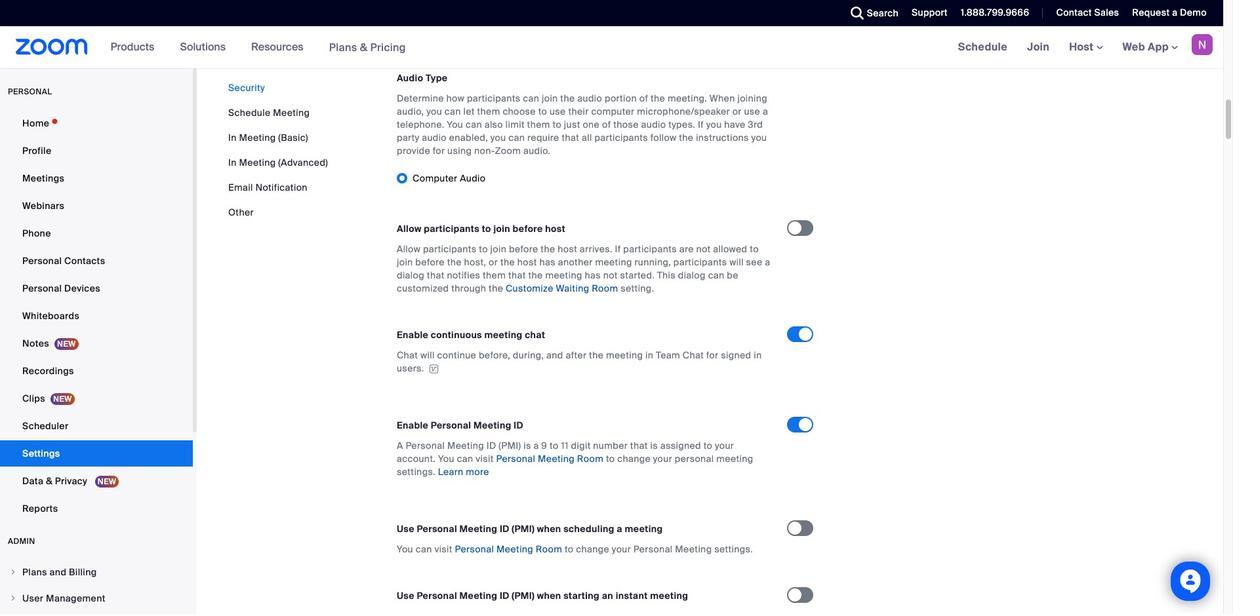Task type: vqa. For each thing, say whether or not it's contained in the screenshot.
footer
no



Task type: describe. For each thing, give the bounding box(es) containing it.
use personal meeting id (pmi) when scheduling a meeting
[[397, 523, 663, 535]]

host,
[[464, 256, 486, 268]]

id for starting
[[500, 590, 509, 602]]

provide
[[397, 145, 430, 156]]

you inside determine how participants can join the audio portion of the meeting. when joining audio, you can let them choose to use their computer microphone/speaker or use a telephone. you can also limit them to just one of those audio types. if you have 3rd party audio enabled, you can require that all participants follow the instructions you provide for using non-zoom audio.
[[447, 118, 463, 130]]

notes
[[22, 338, 49, 350]]

request
[[1132, 7, 1170, 18]]

2 vertical spatial host
[[517, 256, 537, 268]]

start meetings with participant video on. participants can change this during the meeting.
[[397, 2, 755, 27]]

profile picture image
[[1192, 34, 1213, 55]]

personal devices link
[[0, 275, 193, 302]]

2 chat from the left
[[683, 349, 704, 361]]

participants
[[580, 2, 634, 13]]

plans for plans & pricing
[[329, 40, 357, 54]]

customize waiting room setting.
[[506, 282, 654, 294]]

you for you can visit personal meeting room
[[438, 453, 454, 465]]

right image
[[9, 569, 17, 577]]

whiteboards
[[22, 310, 79, 322]]

0 horizontal spatial change
[[576, 544, 609, 555]]

products
[[111, 40, 154, 54]]

you up instructions
[[706, 118, 722, 130]]

use personal meeting id (pmi) when starting an instant meeting
[[397, 590, 688, 602]]

change inside start meetings with participant video on. participants can change this during the meeting.
[[655, 2, 688, 13]]

0 vertical spatial has
[[539, 256, 556, 268]]

their
[[568, 105, 589, 117]]

will inside "chat will continue before, during, and after the meeting in team chat for signed in users."
[[420, 349, 435, 361]]

that inside a personal meeting id (pmi) is a 9 to 11 digit number that is assigned to your account.
[[630, 440, 648, 452]]

& for pricing
[[360, 40, 368, 54]]

you can visit personal meeting room to change your personal meeting settings.
[[397, 544, 753, 555]]

right image
[[9, 595, 17, 603]]

zoom logo image
[[16, 39, 88, 55]]

that inside determine how participants can join the audio portion of the meeting. when joining audio, you can let them choose to use their computer microphone/speaker or use a telephone. you can also limit them to just one of those audio types. if you have 3rd party audio enabled, you can require that all participants follow the instructions you provide for using non-zoom audio.
[[562, 132, 579, 143]]

non-
[[474, 145, 495, 156]]

admin
[[8, 537, 35, 547]]

0 vertical spatial them
[[477, 105, 500, 117]]

party
[[397, 132, 419, 143]]

digit
[[571, 440, 591, 452]]

meetings link
[[0, 165, 193, 192]]

meeting up before,
[[484, 329, 522, 341]]

through
[[451, 282, 486, 294]]

settings link
[[0, 441, 193, 467]]

let
[[463, 105, 475, 117]]

the up their
[[560, 92, 575, 104]]

0 horizontal spatial not
[[603, 269, 618, 281]]

in for in meeting (basic)
[[228, 132, 237, 144]]

starting
[[564, 590, 600, 602]]

and inside menu item
[[50, 567, 66, 579]]

you down 3rd
[[751, 132, 767, 143]]

reports link
[[0, 496, 193, 522]]

allow for allow participants to join before host
[[397, 223, 422, 235]]

enable for enable personal meeting id
[[397, 420, 428, 431]]

plans for plans and billing
[[22, 567, 47, 579]]

webinars link
[[0, 193, 193, 219]]

change inside to change your personal meeting settings.
[[617, 453, 651, 465]]

enable personal meeting id
[[397, 420, 523, 431]]

schedule meeting link
[[228, 107, 310, 119]]

sales
[[1094, 7, 1119, 18]]

management
[[46, 593, 105, 605]]

if inside determine how participants can join the audio portion of the meeting. when joining audio, you can let them choose to use their computer microphone/speaker or use a telephone. you can also limit them to just one of those audio types. if you have 3rd party audio enabled, you can require that all participants follow the instructions you provide for using non-zoom audio.
[[698, 118, 704, 130]]

enable for enable continuous meeting chat
[[397, 329, 428, 341]]

will inside "allow participants to join before the host arrives. if participants are not allowed to join before the host, or the host has another meeting running, participants will see a dialog that notifies them that the meeting has not started. this dialog can be customized through the"
[[729, 256, 744, 268]]

instant
[[616, 590, 648, 602]]

personal devices
[[22, 283, 100, 294]]

1 vertical spatial host
[[558, 243, 577, 255]]

personal
[[675, 453, 714, 465]]

a right scheduling
[[617, 523, 622, 535]]

id for a
[[486, 440, 496, 452]]

account.
[[397, 453, 436, 465]]

see
[[746, 256, 763, 268]]

1 is from the left
[[524, 440, 531, 452]]

contact sales
[[1056, 7, 1119, 18]]

determine how participants can join the audio portion of the meeting. when joining audio, you can let them choose to use their computer microphone/speaker or use a telephone. you can also limit them to just one of those audio types. if you have 3rd party audio enabled, you can require that all participants follow the instructions you provide for using non-zoom audio.
[[397, 92, 768, 156]]

product information navigation
[[101, 26, 416, 69]]

an
[[602, 590, 613, 602]]

a inside a personal meeting id (pmi) is a 9 to 11 digit number that is assigned to your account.
[[533, 440, 539, 452]]

a
[[397, 440, 403, 452]]

learn more link
[[438, 466, 489, 478]]

email notification link
[[228, 182, 308, 193]]

webinars
[[22, 200, 64, 212]]

those
[[613, 118, 639, 130]]

search button
[[841, 0, 902, 26]]

or inside determine how participants can join the audio portion of the meeting. when joining audio, you can let them choose to use their computer microphone/speaker or use a telephone. you can also limit them to just one of those audio types. if you have 3rd party audio enabled, you can require that all participants follow the instructions you provide for using non-zoom audio.
[[732, 105, 742, 117]]

1 horizontal spatial settings.
[[714, 544, 753, 555]]

enabled,
[[449, 132, 488, 143]]

using
[[447, 145, 472, 156]]

personal meeting room link for you can visit personal meeting room to change your personal meeting settings.
[[455, 544, 562, 555]]

0 vertical spatial of
[[639, 92, 648, 104]]

host button
[[1069, 40, 1103, 54]]

a left demo
[[1172, 7, 1178, 18]]

privacy
[[55, 476, 87, 487]]

user
[[22, 593, 44, 605]]

learn
[[438, 466, 463, 478]]

2 in from the left
[[754, 349, 762, 361]]

during
[[710, 2, 738, 13]]

audio,
[[397, 105, 424, 117]]

allow for allow participants to join before the host arrives. if participants are not allowed to join before the host, or the host has another meeting running, participants will see a dialog that notifies them that the meeting has not started. this dialog can be customized through the
[[397, 243, 421, 255]]

plans and billing
[[22, 567, 97, 579]]

email
[[228, 182, 253, 193]]

running,
[[635, 256, 671, 268]]

banner containing products
[[0, 26, 1223, 69]]

your inside a personal meeting id (pmi) is a 9 to 11 digit number that is assigned to your account.
[[715, 440, 734, 452]]

signed
[[721, 349, 751, 361]]

0 vertical spatial host
[[545, 223, 566, 235]]

this
[[691, 2, 707, 13]]

2 vertical spatial before
[[415, 256, 445, 268]]

meeting. inside start meetings with participant video on. participants can change this during the meeting.
[[397, 15, 436, 27]]

scheduling
[[564, 523, 614, 535]]

computer audio
[[413, 172, 486, 184]]

allow participants to join before host
[[397, 223, 566, 235]]

meeting inside a personal meeting id (pmi) is a 9 to 11 digit number that is assigned to your account.
[[447, 440, 484, 452]]

settings. inside to change your personal meeting settings.
[[397, 466, 435, 478]]

chat
[[525, 329, 545, 341]]

0 horizontal spatial of
[[602, 118, 611, 130]]

web app button
[[1123, 40, 1178, 54]]

user management
[[22, 593, 105, 605]]

clips link
[[0, 386, 193, 412]]

in meeting (advanced) link
[[228, 157, 328, 169]]

data
[[22, 476, 43, 487]]

recordings link
[[0, 358, 193, 384]]

0 vertical spatial not
[[696, 243, 711, 255]]

computer
[[591, 105, 635, 117]]

data & privacy link
[[0, 468, 193, 495]]

user management menu item
[[0, 586, 193, 611]]

meeting right 'instant'
[[650, 590, 688, 602]]

after
[[566, 349, 587, 361]]

allow participants to join before the host arrives. if participants are not allowed to join before the host, or the host has another meeting running, participants will see a dialog that notifies them that the meeting has not started. this dialog can be customized through the
[[397, 243, 770, 294]]

meeting inside "chat will continue before, during, and after the meeting in team chat for signed in users."
[[606, 349, 643, 361]]

other link
[[228, 207, 254, 218]]

products button
[[111, 26, 160, 68]]

web
[[1123, 40, 1145, 54]]

clips
[[22, 393, 45, 405]]

2 dialog from the left
[[678, 269, 706, 281]]

computer
[[413, 172, 457, 184]]

search
[[867, 7, 899, 19]]

zoom
[[495, 145, 521, 156]]

2 is from the left
[[650, 440, 658, 452]]

in meeting (basic) link
[[228, 132, 308, 144]]

allowed
[[713, 243, 747, 255]]

phone
[[22, 228, 51, 239]]

can inside start meetings with participant video on. participants can change this during the meeting.
[[636, 2, 652, 13]]



Task type: locate. For each thing, give the bounding box(es) containing it.
2 use from the top
[[397, 590, 414, 602]]

solutions
[[180, 40, 226, 54]]

choose
[[503, 105, 536, 117]]

join
[[1027, 40, 1050, 54]]

notes link
[[0, 331, 193, 357]]

use for use personal meeting id (pmi) when starting an instant meeting
[[397, 590, 414, 602]]

meeting right scheduling
[[625, 523, 663, 535]]

1 horizontal spatial will
[[729, 256, 744, 268]]

a
[[1172, 7, 1178, 18], [763, 105, 768, 117], [765, 256, 770, 268], [533, 440, 539, 452], [617, 523, 622, 535]]

them up require
[[527, 118, 550, 130]]

in up email on the top left of page
[[228, 157, 237, 169]]

2 in from the top
[[228, 157, 237, 169]]

them inside "allow participants to join before the host arrives. if participants are not allowed to join before the host, or the host has another meeting running, participants will see a dialog that notifies them that the meeting has not started. this dialog can be customized through the"
[[483, 269, 506, 281]]

1 horizontal spatial audio
[[577, 92, 602, 104]]

or inside "allow participants to join before the host arrives. if participants are not allowed to join before the host, or the host has another meeting running, participants will see a dialog that notifies them that the meeting has not started. this dialog can be customized through the"
[[489, 256, 498, 268]]

if inside "allow participants to join before the host arrives. if participants are not allowed to join before the host, or the host has another meeting running, participants will see a dialog that notifies them that the meeting has not started. this dialog can be customized through the"
[[615, 243, 621, 255]]

0 horizontal spatial use
[[550, 105, 566, 117]]

meeting left team
[[606, 349, 643, 361]]

your inside to change your personal meeting settings.
[[653, 453, 672, 465]]

id inside a personal meeting id (pmi) is a 9 to 11 digit number that is assigned to your account.
[[486, 440, 496, 452]]

2 vertical spatial change
[[576, 544, 609, 555]]

if right the types.
[[698, 118, 704, 130]]

0 vertical spatial for
[[433, 145, 445, 156]]

1 horizontal spatial use
[[744, 105, 760, 117]]

(pmi) up you can visit personal meeting room
[[499, 440, 521, 452]]

room right waiting
[[592, 282, 618, 294]]

1 vertical spatial room
[[577, 453, 604, 465]]

(advanced)
[[278, 157, 328, 169]]

1 horizontal spatial or
[[732, 105, 742, 117]]

0 vertical spatial audio
[[577, 92, 602, 104]]

plans inside menu item
[[22, 567, 47, 579]]

1 vertical spatial them
[[527, 118, 550, 130]]

allow inside "allow participants to join before the host arrives. if participants are not allowed to join before the host, or the host has another meeting running, participants will see a dialog that notifies them that the meeting has not started. this dialog can be customized through the"
[[397, 243, 421, 255]]

visit for you can visit personal meeting room
[[476, 453, 494, 465]]

the down the types.
[[679, 132, 694, 143]]

1 horizontal spatial of
[[639, 92, 648, 104]]

the up customize
[[528, 269, 543, 281]]

1 vertical spatial enable
[[397, 420, 428, 431]]

0 vertical spatial meeting.
[[397, 15, 436, 27]]

personal meeting room link down use personal meeting id (pmi) when scheduling a meeting at the bottom
[[455, 544, 562, 555]]

1 vertical spatial if
[[615, 243, 621, 255]]

join
[[542, 92, 558, 104], [493, 223, 510, 235], [490, 243, 507, 255], [397, 256, 413, 268]]

scheduler link
[[0, 413, 193, 439]]

billing
[[69, 567, 97, 579]]

0 horizontal spatial meeting.
[[397, 15, 436, 27]]

1 horizontal spatial meeting.
[[668, 92, 707, 104]]

allow down computer
[[397, 223, 422, 235]]

personal contacts link
[[0, 248, 193, 274]]

notification
[[255, 182, 308, 193]]

you for you can visit personal meeting room to change your personal meeting settings.
[[397, 544, 413, 555]]

1 horizontal spatial change
[[617, 453, 651, 465]]

1 horizontal spatial for
[[706, 349, 718, 361]]

portion
[[605, 92, 637, 104]]

0 vertical spatial if
[[698, 118, 704, 130]]

visit for you can visit personal meeting room to change your personal meeting settings.
[[434, 544, 452, 555]]

2 vertical spatial them
[[483, 269, 506, 281]]

a up 3rd
[[763, 105, 768, 117]]

setting.
[[621, 282, 654, 294]]

settings.
[[397, 466, 435, 478], [714, 544, 753, 555]]

a right the see
[[765, 256, 770, 268]]

schedule down security on the left
[[228, 107, 271, 119]]

host
[[1069, 40, 1096, 54]]

0 vertical spatial visit
[[476, 453, 494, 465]]

1 vertical spatial personal meeting room link
[[455, 544, 562, 555]]

audio.
[[523, 145, 551, 156]]

2 vertical spatial room
[[536, 544, 562, 555]]

2 allow from the top
[[397, 243, 421, 255]]

and left billing
[[50, 567, 66, 579]]

schedule inside "link"
[[958, 40, 1007, 54]]

use down "joining"
[[744, 105, 760, 117]]

personal meeting room link
[[496, 453, 604, 465], [455, 544, 562, 555]]

2 enable from the top
[[397, 420, 428, 431]]

1 chat from the left
[[397, 349, 418, 361]]

the up "notifies"
[[447, 256, 462, 268]]

1 vertical spatial audio
[[641, 118, 666, 130]]

personal meeting room link down 9
[[496, 453, 604, 465]]

be
[[727, 269, 738, 281]]

continuous
[[431, 329, 482, 341]]

if
[[698, 118, 704, 130], [615, 243, 621, 255]]

meeting inside to change your personal meeting settings.
[[716, 453, 753, 465]]

2 vertical spatial your
[[612, 544, 631, 555]]

0 vertical spatial (pmi)
[[499, 440, 521, 452]]

1 enable from the top
[[397, 329, 428, 341]]

types.
[[668, 118, 695, 130]]

app
[[1148, 40, 1169, 54]]

contacts
[[64, 255, 105, 267]]

1 vertical spatial in
[[228, 157, 237, 169]]

when
[[537, 523, 561, 535], [537, 590, 561, 602]]

admin menu menu
[[0, 560, 193, 615]]

when left the starting
[[537, 590, 561, 602]]

1 vertical spatial allow
[[397, 243, 421, 255]]

1 when from the top
[[537, 523, 561, 535]]

plans inside product information navigation
[[329, 40, 357, 54]]

meetings navigation
[[948, 26, 1223, 69]]

a left 9
[[533, 440, 539, 452]]

request a demo
[[1132, 7, 1207, 18]]

users.
[[397, 362, 424, 374]]

to change your personal meeting settings.
[[397, 453, 753, 478]]

1 dialog from the left
[[397, 269, 424, 281]]

meeting right personal
[[716, 453, 753, 465]]

0 vertical spatial &
[[360, 40, 368, 54]]

of down 'computer'
[[602, 118, 611, 130]]

them up the also
[[477, 105, 500, 117]]

and
[[546, 349, 563, 361], [50, 567, 66, 579]]

0 vertical spatial room
[[592, 282, 618, 294]]

or right host,
[[489, 256, 498, 268]]

0 horizontal spatial for
[[433, 145, 445, 156]]

2 when from the top
[[537, 590, 561, 602]]

solutions button
[[180, 26, 232, 68]]

has up customize waiting room setting.
[[585, 269, 601, 281]]

you up telephone.
[[426, 105, 442, 117]]

1 horizontal spatial visit
[[476, 453, 494, 465]]

for left signed
[[706, 349, 718, 361]]

0 horizontal spatial visit
[[434, 544, 452, 555]]

a inside "allow participants to join before the host arrives. if participants are not allowed to join before the host, or the host has another meeting running, participants will see a dialog that notifies them that the meeting has not started. this dialog can be customized through the"
[[765, 256, 770, 268]]

0 vertical spatial you
[[447, 118, 463, 130]]

1 in from the left
[[645, 349, 653, 361]]

contact
[[1056, 7, 1092, 18]]

0 horizontal spatial chat
[[397, 349, 418, 361]]

1 vertical spatial and
[[50, 567, 66, 579]]

in left team
[[645, 349, 653, 361]]

change left this
[[655, 2, 688, 13]]

1 vertical spatial visit
[[434, 544, 452, 555]]

is left assigned
[[650, 440, 658, 452]]

on.
[[564, 2, 578, 13]]

meeting. up microphone/speaker
[[668, 92, 707, 104]]

request a demo link
[[1122, 0, 1223, 26], [1132, 7, 1207, 18]]

when
[[710, 92, 735, 104]]

change down scheduling
[[576, 544, 609, 555]]

& inside 'link'
[[46, 476, 53, 487]]

allow up customized
[[397, 243, 421, 255]]

meeting. inside determine how participants can join the audio portion of the meeting. when joining audio, you can let them choose to use their computer microphone/speaker or use a telephone. you can also limit them to just one of those audio types. if you have 3rd party audio enabled, you can require that all participants follow the instructions you provide for using non-zoom audio.
[[668, 92, 707, 104]]

enable up the a on the bottom of the page
[[397, 420, 428, 431]]

plans & pricing
[[329, 40, 406, 54]]

(pmi) for starting
[[512, 590, 535, 602]]

0 horizontal spatial &
[[46, 476, 53, 487]]

limit
[[506, 118, 525, 130]]

chat up users.
[[397, 349, 418, 361]]

1 horizontal spatial schedule
[[958, 40, 1007, 54]]

and left after
[[546, 349, 563, 361]]

the up customize waiting room link
[[541, 243, 555, 255]]

1 horizontal spatial not
[[696, 243, 711, 255]]

a inside determine how participants can join the audio portion of the meeting. when joining audio, you can let them choose to use their computer microphone/speaker or use a telephone. you can also limit them to just one of those audio types. if you have 3rd party audio enabled, you can require that all participants follow the instructions you provide for using non-zoom audio.
[[763, 105, 768, 117]]

if right arrives.
[[615, 243, 621, 255]]

before,
[[479, 349, 510, 361]]

1 vertical spatial change
[[617, 453, 651, 465]]

1 vertical spatial schedule
[[228, 107, 271, 119]]

room for to change your personal meeting settings.
[[536, 544, 562, 555]]

that right the number
[[630, 440, 648, 452]]

in down the schedule meeting link on the top left of the page
[[228, 132, 237, 144]]

0 vertical spatial before
[[513, 223, 543, 235]]

0 horizontal spatial is
[[524, 440, 531, 452]]

1 vertical spatial use
[[397, 590, 414, 602]]

menu bar containing security
[[228, 81, 328, 219]]

1 vertical spatial for
[[706, 349, 718, 361]]

the inside "chat will continue before, during, and after the meeting in team chat for signed in users."
[[589, 349, 604, 361]]

1.888.799.9666 button up schedule "link"
[[961, 7, 1029, 18]]

enable up users.
[[397, 329, 428, 341]]

0 horizontal spatial audio
[[397, 72, 423, 84]]

room for to change your personal meeting settings.
[[577, 453, 604, 465]]

1 vertical spatial of
[[602, 118, 611, 130]]

1 vertical spatial &
[[46, 476, 53, 487]]

1 vertical spatial or
[[489, 256, 498, 268]]

started.
[[620, 269, 655, 281]]

arrives.
[[580, 243, 612, 255]]

audio type
[[397, 72, 448, 84]]

microphone/speaker
[[637, 105, 730, 117]]

0 horizontal spatial or
[[489, 256, 498, 268]]

1 horizontal spatial dialog
[[678, 269, 706, 281]]

1 vertical spatial you
[[438, 453, 454, 465]]

will up be
[[729, 256, 744, 268]]

audio up their
[[577, 92, 602, 104]]

meeting down arrives.
[[595, 256, 632, 268]]

schedule meeting
[[228, 107, 310, 119]]

(pmi) left the starting
[[512, 590, 535, 602]]

to inside to change your personal meeting settings.
[[606, 453, 615, 465]]

banner
[[0, 26, 1223, 69]]

plans left pricing
[[329, 40, 357, 54]]

other
[[228, 207, 254, 218]]

another
[[558, 256, 593, 268]]

menu bar
[[228, 81, 328, 219]]

for inside "chat will continue before, during, and after the meeting in team chat for signed in users."
[[706, 349, 718, 361]]

support
[[912, 7, 948, 18]]

learn more
[[438, 466, 489, 478]]

during,
[[513, 349, 544, 361]]

1 horizontal spatial audio
[[460, 172, 486, 184]]

1 vertical spatial before
[[509, 243, 538, 255]]

& left pricing
[[360, 40, 368, 54]]

1.888.799.9666 button up join at the top right
[[951, 0, 1033, 26]]

has
[[539, 256, 556, 268], [585, 269, 601, 281]]

1 vertical spatial will
[[420, 349, 435, 361]]

can inside "allow participants to join before the host arrives. if participants are not allowed to join before the host, or the host has another meeting running, participants will see a dialog that notifies them that the meeting has not started. this dialog can be customized through the"
[[708, 269, 725, 281]]

0 vertical spatial and
[[546, 349, 563, 361]]

chat will continue before, during, and after the meeting in team chat for signed in users. application
[[397, 349, 775, 375]]

them for audio type
[[527, 118, 550, 130]]

audio down telephone.
[[422, 132, 447, 143]]

id for scheduling
[[500, 523, 509, 535]]

the up microphone/speaker
[[651, 92, 665, 104]]

them for allow participants to join before host
[[483, 269, 506, 281]]

in for in meeting (advanced)
[[228, 157, 237, 169]]

or up the have
[[732, 105, 742, 117]]

the
[[741, 2, 755, 13], [560, 92, 575, 104], [651, 92, 665, 104], [679, 132, 694, 143], [541, 243, 555, 255], [447, 256, 462, 268], [500, 256, 515, 268], [528, 269, 543, 281], [489, 282, 503, 294], [589, 349, 604, 361]]

(pmi) inside a personal meeting id (pmi) is a 9 to 11 digit number that is assigned to your account.
[[499, 440, 521, 452]]

schedule for schedule
[[958, 40, 1007, 54]]

1 vertical spatial when
[[537, 590, 561, 602]]

personal meeting room link for you can visit personal meeting room
[[496, 453, 604, 465]]

your right assigned
[[715, 440, 734, 452]]

1 horizontal spatial chat
[[683, 349, 704, 361]]

2 horizontal spatial change
[[655, 2, 688, 13]]

0 vertical spatial plans
[[329, 40, 357, 54]]

0 vertical spatial schedule
[[958, 40, 1007, 54]]

the right during
[[741, 2, 755, 13]]

plans and billing menu item
[[0, 560, 193, 585]]

the right through
[[489, 282, 503, 294]]

your down assigned
[[653, 453, 672, 465]]

2 vertical spatial (pmi)
[[512, 590, 535, 602]]

allow
[[397, 223, 422, 235], [397, 243, 421, 255]]

of right portion
[[639, 92, 648, 104]]

1 horizontal spatial and
[[546, 349, 563, 361]]

1 horizontal spatial your
[[653, 453, 672, 465]]

audio up 'follow'
[[641, 118, 666, 130]]

number
[[593, 440, 628, 452]]

not left started.
[[603, 269, 618, 281]]

(pmi)
[[499, 440, 521, 452], [512, 523, 535, 535], [512, 590, 535, 602]]

that down "just"
[[562, 132, 579, 143]]

dialog right this
[[678, 269, 706, 281]]

1 use from the left
[[550, 105, 566, 117]]

resources button
[[251, 26, 309, 68]]

audio up determine
[[397, 72, 423, 84]]

in meeting (advanced)
[[228, 157, 328, 169]]

1 vertical spatial your
[[653, 453, 672, 465]]

settings
[[22, 448, 60, 460]]

room down 'digit'
[[577, 453, 604, 465]]

use for use personal meeting id (pmi) when scheduling a meeting
[[397, 523, 414, 535]]

0 horizontal spatial if
[[615, 243, 621, 255]]

before for the
[[509, 243, 538, 255]]

1 vertical spatial audio
[[460, 172, 486, 184]]

0 vertical spatial in
[[228, 132, 237, 144]]

support version for enable continuous meeting chat image
[[427, 365, 440, 374]]

2 vertical spatial audio
[[422, 132, 447, 143]]

0 vertical spatial will
[[729, 256, 744, 268]]

(pmi) up you can visit personal meeting room to change your personal meeting settings.
[[512, 523, 535, 535]]

0 horizontal spatial audio
[[422, 132, 447, 143]]

them down host,
[[483, 269, 506, 281]]

0 horizontal spatial has
[[539, 256, 556, 268]]

& inside product information navigation
[[360, 40, 368, 54]]

join inside determine how participants can join the audio portion of the meeting. when joining audio, you can let them choose to use their computer microphone/speaker or use a telephone. you can also limit them to just one of those audio types. if you have 3rd party audio enabled, you can require that all participants follow the instructions you provide for using non-zoom audio.
[[542, 92, 558, 104]]

0 horizontal spatial in
[[645, 349, 653, 361]]

before for host
[[513, 223, 543, 235]]

1 horizontal spatial is
[[650, 440, 658, 452]]

0 horizontal spatial settings.
[[397, 466, 435, 478]]

1 horizontal spatial in
[[754, 349, 762, 361]]

1 vertical spatial plans
[[22, 567, 47, 579]]

(pmi) for a
[[499, 440, 521, 452]]

with
[[465, 2, 484, 13]]

1 vertical spatial not
[[603, 269, 618, 281]]

0 vertical spatial settings.
[[397, 466, 435, 478]]

plans
[[329, 40, 357, 54], [22, 567, 47, 579]]

1 vertical spatial settings.
[[714, 544, 753, 555]]

when up you can visit personal meeting room to change your personal meeting settings.
[[537, 523, 561, 535]]

when for scheduling
[[537, 523, 561, 535]]

room down use personal meeting id (pmi) when scheduling a meeting at the bottom
[[536, 544, 562, 555]]

(pmi) for scheduling
[[512, 523, 535, 535]]

0 vertical spatial personal meeting room link
[[496, 453, 604, 465]]

schedule down 1.888.799.9666
[[958, 40, 1007, 54]]

meeting up customize waiting room link
[[545, 269, 582, 281]]

2 horizontal spatial your
[[715, 440, 734, 452]]

meeting
[[595, 256, 632, 268], [545, 269, 582, 281], [484, 329, 522, 341], [606, 349, 643, 361], [716, 453, 753, 465], [625, 523, 663, 535], [650, 590, 688, 602]]

1 allow from the top
[[397, 223, 422, 235]]

profile link
[[0, 138, 193, 164]]

the right host,
[[500, 256, 515, 268]]

one
[[583, 118, 600, 130]]

1.888.799.9666
[[961, 7, 1029, 18]]

enable continuous meeting chat
[[397, 329, 545, 341]]

1 vertical spatial has
[[585, 269, 601, 281]]

change down the number
[[617, 453, 651, 465]]

audio down non-
[[460, 172, 486, 184]]

in right signed
[[754, 349, 762, 361]]

schedule inside menu bar
[[228, 107, 271, 119]]

video
[[537, 2, 561, 13]]

the right after
[[589, 349, 604, 361]]

that up customize
[[508, 269, 526, 281]]

when for starting
[[537, 590, 561, 602]]

plans right right image in the left of the page
[[22, 567, 47, 579]]

1 use from the top
[[397, 523, 414, 535]]

not right are
[[696, 243, 711, 255]]

audio
[[577, 92, 602, 104], [641, 118, 666, 130], [422, 132, 447, 143]]

for
[[433, 145, 445, 156], [706, 349, 718, 361]]

1 in from the top
[[228, 132, 237, 144]]

your
[[715, 440, 734, 452], [653, 453, 672, 465], [612, 544, 631, 555]]

meeting. down 'start'
[[397, 15, 436, 27]]

chat right team
[[683, 349, 704, 361]]

you down the also
[[490, 132, 506, 143]]

meetings
[[22, 173, 64, 184]]

use up "just"
[[550, 105, 566, 117]]

telephone.
[[397, 118, 444, 130]]

1 horizontal spatial &
[[360, 40, 368, 54]]

you
[[426, 105, 442, 117], [706, 118, 722, 130], [490, 132, 506, 143], [751, 132, 767, 143]]

dialog up customized
[[397, 269, 424, 281]]

joining
[[738, 92, 767, 104]]

data & privacy
[[22, 476, 90, 487]]

before
[[513, 223, 543, 235], [509, 243, 538, 255], [415, 256, 445, 268]]

has left 'another' at top
[[539, 256, 556, 268]]

2 use from the left
[[744, 105, 760, 117]]

personal menu menu
[[0, 110, 193, 523]]

that up customized
[[427, 269, 445, 281]]

& for privacy
[[46, 476, 53, 487]]

for left using
[[433, 145, 445, 156]]

and inside "chat will continue before, during, and after the meeting in team chat for signed in users."
[[546, 349, 563, 361]]

your down scheduling
[[612, 544, 631, 555]]

& right data at the bottom
[[46, 476, 53, 487]]

0 vertical spatial or
[[732, 105, 742, 117]]

personal inside a personal meeting id (pmi) is a 9 to 11 digit number that is assigned to your account.
[[406, 440, 445, 452]]

2 vertical spatial you
[[397, 544, 413, 555]]

have
[[724, 118, 745, 130]]

customize waiting room link
[[506, 282, 618, 294]]

schedule for schedule meeting
[[228, 107, 271, 119]]

also
[[484, 118, 503, 130]]

0 vertical spatial allow
[[397, 223, 422, 235]]

1 vertical spatial (pmi)
[[512, 523, 535, 535]]

change
[[655, 2, 688, 13], [617, 453, 651, 465], [576, 544, 609, 555]]

just
[[564, 118, 580, 130]]

1 horizontal spatial has
[[585, 269, 601, 281]]

will up support version for enable continuous meeting chat image
[[420, 349, 435, 361]]

is up you can visit personal meeting room
[[524, 440, 531, 452]]

9
[[541, 440, 547, 452]]

for inside determine how participants can join the audio portion of the meeting. when joining audio, you can let them choose to use their computer microphone/speaker or use a telephone. you can also limit them to just one of those audio types. if you have 3rd party audio enabled, you can require that all participants follow the instructions you provide for using non-zoom audio.
[[433, 145, 445, 156]]

2 horizontal spatial audio
[[641, 118, 666, 130]]

the inside start meetings with participant video on. participants can change this during the meeting.
[[741, 2, 755, 13]]

0 horizontal spatial your
[[612, 544, 631, 555]]

in
[[645, 349, 653, 361], [754, 349, 762, 361]]



